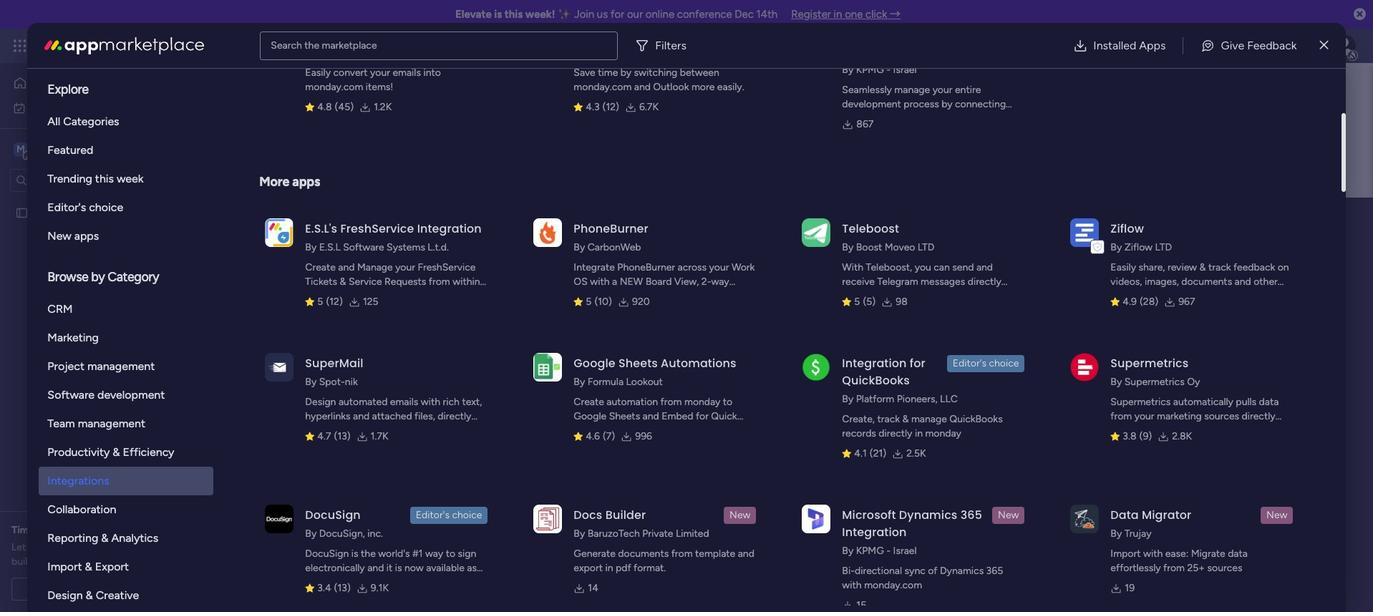 Task type: vqa. For each thing, say whether or not it's contained in the screenshot.


Task type: locate. For each thing, give the bounding box(es) containing it.
integration inside integration for quickbooks
[[843, 355, 907, 372]]

for inside time for an expert review let our experts review what you've built so far. free of charge
[[37, 524, 50, 536]]

1 vertical spatial test
[[294, 356, 313, 369]]

1 vertical spatial into
[[1111, 425, 1129, 437]]

our
[[627, 8, 643, 21], [28, 541, 43, 554]]

your inside supermetrics automatically pulls data from your marketing sources directly into monday.com
[[1135, 410, 1155, 423]]

create
[[305, 261, 336, 274], [574, 396, 604, 408]]

1 vertical spatial monday
[[685, 396, 721, 408]]

manage down pioneers,
[[912, 413, 947, 425]]

0 vertical spatial is
[[494, 8, 502, 21]]

0 horizontal spatial by
[[91, 269, 105, 285]]

the inside docusign is the world's #1 way to sign electronically and it is now available as an easy to use monday.com app
[[361, 548, 376, 560]]

workspace up manage
[[377, 238, 425, 250]]

2 vertical spatial editor's
[[416, 509, 450, 521]]

monday.com down automated
[[329, 425, 387, 437]]

integrate phoneburner across your work os with a new board view, 2-way sync, click-to-dial, and custom automations.
[[574, 261, 755, 317]]

dynamics inside microsoft dynamics 365 integration
[[899, 507, 958, 524]]

from inside generate documents from template and export in pdf format.
[[672, 548, 693, 560]]

1 vertical spatial quickbooks
[[950, 413, 1003, 425]]

of right free at left
[[86, 556, 95, 568]]

phoneburner inside integrate phoneburner across your work os with a new board view, 2-way sync, click-to-dial, and custom automations.
[[618, 261, 675, 274]]

monday.com inside supermetrics automatically pulls data from your marketing sources directly into monday.com
[[1131, 425, 1189, 437]]

1 vertical spatial emails
[[390, 396, 419, 408]]

of
[[86, 556, 95, 568], [928, 565, 938, 577]]

1 horizontal spatial track
[[1209, 261, 1232, 274]]

sheets down automation in the left bottom of the page
[[609, 410, 640, 423]]

my
[[32, 101, 45, 114]]

public board image left supermail
[[271, 355, 287, 370]]

and down switching on the left of the page
[[634, 81, 651, 93]]

easily inside easily convert your emails into monday.com items!
[[305, 67, 331, 79]]

0 vertical spatial main
[[33, 142, 58, 156]]

my work
[[32, 101, 70, 114]]

kpmg up directional
[[856, 545, 884, 557]]

quickbooks up platform
[[843, 372, 910, 389]]

2 ltd from the left
[[1156, 241, 1173, 254]]

app logo image for create, track & manage quickbooks records directly in monday
[[802, 353, 831, 382]]

systems
[[387, 241, 425, 254]]

lookout
[[626, 376, 663, 388]]

create for e.s.l's freshservice integration
[[305, 261, 336, 274]]

1 horizontal spatial design
[[305, 396, 336, 408]]

& inside "create, track & manage quickbooks records directly in monday"
[[903, 413, 909, 425]]

sheets up lookout at bottom
[[619, 355, 658, 372]]

add to favorites image
[[925, 355, 940, 369]]

create, track & manage quickbooks records directly in monday
[[843, 413, 1003, 440]]

0 horizontal spatial editor's
[[48, 201, 86, 214]]

and up 996
[[643, 410, 660, 423]]

explore
[[48, 82, 89, 97]]

main inside workspace selection 'element'
[[33, 142, 58, 156]]

apps for more apps
[[292, 174, 320, 190]]

is for the
[[352, 548, 359, 560]]

week!
[[526, 8, 555, 21]]

0 vertical spatial by kpmg - israel
[[843, 64, 917, 76]]

(21)
[[870, 448, 887, 460]]

create for google sheets automations
[[574, 396, 604, 408]]

3 5 from the left
[[855, 296, 861, 308]]

1 horizontal spatial ltd
[[1156, 241, 1173, 254]]

software up manage
[[343, 241, 384, 254]]

directly inside supermetrics automatically pulls data from your marketing sources directly into monday.com
[[1242, 410, 1276, 423]]

connecting
[[955, 98, 1006, 110]]

monday up quick
[[685, 396, 721, 408]]

from down receive
[[843, 290, 864, 302]]

2 vertical spatial supermetrics
[[1111, 396, 1171, 408]]

seamlessly
[[843, 84, 892, 96]]

& right share,
[[1200, 261, 1207, 274]]

(12) for 4.3 (12)
[[603, 101, 620, 113]]

dynamics inside bi-directional sync of dynamics 365 with monday.com
[[940, 565, 984, 577]]

sources down automatically
[[1205, 410, 1240, 423]]

track down by platform pioneers, llc
[[878, 413, 900, 425]]

0 horizontal spatial track
[[878, 413, 900, 425]]

0 vertical spatial an
[[52, 524, 64, 536]]

by kpmg - israel
[[843, 64, 917, 76], [843, 545, 917, 557]]

0 horizontal spatial our
[[28, 541, 43, 554]]

pdf
[[616, 562, 631, 574]]

development inside seamlessly manage your entire development process by connecting azure devops and monday.com work os
[[843, 98, 902, 110]]

with inside bi-directional sync of dynamics 365 with monday.com
[[843, 579, 862, 592]]

monday.com inside design automated emails with rich text, hyperlinks and attached files, directly from monday.com
[[329, 425, 387, 437]]

export
[[95, 560, 129, 574]]

for
[[611, 8, 625, 21], [910, 355, 926, 372], [696, 410, 709, 423], [37, 524, 50, 536]]

0 vertical spatial workspace
[[61, 142, 117, 156]]

our left the online
[[627, 8, 643, 21]]

into
[[424, 67, 441, 79], [1111, 425, 1129, 437]]

test inside list box
[[34, 207, 53, 219]]

from up the 3.8
[[1111, 410, 1133, 423]]

israel up sync
[[894, 545, 917, 557]]

sources down migrate at bottom right
[[1208, 562, 1243, 574]]

easily inside easily share, review & track feedback on videos, images, documents and other creative assets.
[[1111, 261, 1137, 274]]

apps up browse by category
[[74, 229, 99, 243]]

editor's up #1
[[416, 509, 450, 521]]

requests
[[385, 276, 426, 288]]

1 vertical spatial easily
[[1111, 261, 1137, 274]]

brad klo image
[[1334, 34, 1357, 57]]

Main workspace field
[[354, 203, 1316, 235]]

0 vertical spatial monday
[[64, 37, 113, 54]]

in left pdf
[[606, 562, 613, 574]]

editor's choice up 'sign'
[[416, 509, 482, 521]]

search everything image
[[1252, 39, 1266, 53]]

built
[[11, 556, 31, 568]]

this left week!
[[505, 8, 523, 21]]

main right workspace icon
[[33, 142, 58, 156]]

with up effortlessly
[[1144, 548, 1163, 560]]

a up click-
[[612, 276, 618, 288]]

service
[[349, 276, 382, 288]]

telegram
[[878, 276, 919, 288]]

1 vertical spatial design
[[48, 589, 83, 602]]

0 vertical spatial (12)
[[603, 101, 620, 113]]

1 vertical spatial a
[[91, 583, 96, 595]]

one
[[845, 8, 863, 21]]

monday.com down time
[[574, 81, 632, 93]]

1 vertical spatial freshservice
[[418, 261, 476, 274]]

directly up (21)
[[879, 428, 913, 440]]

& down by platform pioneers, llc
[[903, 413, 909, 425]]

by inside supermail by spot-nik
[[305, 376, 317, 388]]

2 (13) from the top
[[334, 582, 351, 594]]

(12) down tickets
[[326, 296, 343, 308]]

documents up format.
[[618, 548, 669, 560]]

and right template
[[738, 548, 755, 560]]

and inside design automated emails with rich text, hyperlinks and attached files, directly from monday.com
[[353, 410, 370, 423]]

collaboration
[[48, 503, 116, 516]]

monday.com down connecting in the right top of the page
[[929, 112, 987, 125]]

Search in workspace field
[[30, 172, 120, 188]]

main workspace up description
[[357, 203, 541, 235]]

google inside create automation from monday to google sheets and embed for quick access!
[[574, 410, 607, 423]]

1 horizontal spatial an
[[305, 577, 316, 589]]

supermail
[[305, 355, 364, 372]]

way inside integrate phoneburner across your work os with a new board view, 2-way sync, click-to-dial, and custom automations.
[[712, 276, 730, 288]]

2 horizontal spatial 5
[[855, 296, 861, 308]]

design automated emails with rich text, hyperlinks and attached files, directly from monday.com
[[305, 396, 482, 437]]

1 google from the top
[[574, 355, 616, 372]]

os up the sync,
[[574, 276, 588, 288]]

create inside create and manage your freshservice tickets & service requests from within monday.com
[[305, 261, 336, 274]]

workspace down categories
[[61, 142, 117, 156]]

1 horizontal spatial public board image
[[271, 355, 287, 370]]

1 vertical spatial docusign
[[305, 548, 349, 560]]

test up hyperlinks
[[294, 356, 313, 369]]

public board image
[[15, 206, 29, 220], [271, 355, 287, 370]]

of inside bi-directional sync of dynamics 365 with monday.com
[[928, 565, 938, 577]]

by right time
[[621, 67, 632, 79]]

2.5k
[[907, 448, 927, 460]]

- up directional
[[887, 545, 891, 557]]

integrations
[[48, 474, 109, 488]]

5 (5)
[[855, 296, 876, 308]]

an inside docusign is the world's #1 way to sign electronically and it is now available as an easy to use monday.com app
[[305, 577, 316, 589]]

0 vertical spatial software
[[343, 241, 384, 254]]

0 horizontal spatial way
[[425, 548, 444, 560]]

design up hyperlinks
[[305, 396, 336, 408]]

1 (13) from the top
[[334, 430, 351, 443]]

software down project
[[48, 388, 95, 402]]

0 vertical spatial (13)
[[334, 430, 351, 443]]

generate documents from template and export in pdf format.
[[574, 548, 755, 574]]

phoneburner up carbonweb
[[574, 221, 649, 237]]

1 vertical spatial by
[[942, 98, 953, 110]]

by inside seamlessly manage your entire development process by connecting azure devops and monday.com work os
[[942, 98, 953, 110]]

directly down rich
[[438, 410, 472, 423]]

by inside supermetrics by supermetrics oy
[[1111, 376, 1123, 388]]

send
[[953, 261, 974, 274]]

1 horizontal spatial into
[[1111, 425, 1129, 437]]

quickbooks down llc
[[950, 413, 1003, 425]]

1 horizontal spatial the
[[361, 548, 376, 560]]

directly down send
[[968, 276, 1002, 288]]

2 vertical spatial integration
[[843, 524, 907, 541]]

with down bi- on the right of page
[[843, 579, 862, 592]]

and inside seamlessly manage your entire development process by connecting azure devops and monday.com work os
[[910, 112, 926, 125]]

1 horizontal spatial in
[[834, 8, 843, 21]]

azure
[[843, 112, 869, 125]]

plans
[[270, 39, 294, 52]]

your inside create and manage your freshservice tickets & service requests from within monday.com
[[395, 261, 415, 274]]

by inside the google sheets automations by formula lookout
[[574, 376, 585, 388]]

easily for easily convert your emails into monday.com items!
[[305, 67, 331, 79]]

0 horizontal spatial in
[[606, 562, 613, 574]]

0 horizontal spatial main
[[33, 142, 58, 156]]

0 horizontal spatial quickbooks
[[843, 372, 910, 389]]

test list box
[[0, 198, 183, 418]]

from down hyperlinks
[[305, 425, 327, 437]]

an left 3.4 at the left of the page
[[305, 577, 316, 589]]

our up so
[[28, 541, 43, 554]]

time for an expert review let our experts review what you've built so far. free of charge
[[11, 524, 167, 568]]

work inside button
[[48, 101, 70, 114]]

0 horizontal spatial monday
[[64, 37, 113, 54]]

freshservice inside create and manage your freshservice tickets & service requests from within monday.com
[[418, 261, 476, 274]]

0 horizontal spatial the
[[305, 39, 319, 51]]

0 horizontal spatial import
[[48, 560, 82, 574]]

1 ltd from the left
[[918, 241, 935, 254]]

1 horizontal spatial software
[[343, 241, 384, 254]]

monday up home 'button'
[[64, 37, 113, 54]]

and
[[634, 81, 651, 93], [910, 112, 926, 125], [338, 261, 355, 274], [977, 261, 993, 274], [1235, 276, 1252, 288], [661, 290, 678, 302], [353, 410, 370, 423], [643, 410, 660, 423], [738, 548, 755, 560], [368, 562, 384, 574]]

0 vertical spatial freshservice
[[341, 221, 414, 237]]

0 vertical spatial this
[[505, 8, 523, 21]]

work inside integrate phoneburner across your work os with a new board view, 2-way sync, click-to-dial, and custom automations.
[[732, 261, 755, 274]]

your left entire
[[933, 84, 953, 96]]

(45)
[[335, 101, 354, 113]]

review
[[1168, 261, 1198, 274], [98, 524, 130, 536], [82, 541, 111, 554]]

data
[[1260, 396, 1279, 408], [1228, 548, 1248, 560]]

0 horizontal spatial software
[[48, 388, 95, 402]]

app logo image left teleboost
[[802, 218, 831, 247]]

development
[[843, 98, 902, 110], [97, 388, 165, 402]]

formula
[[588, 376, 624, 388]]

0 horizontal spatial main workspace
[[33, 142, 117, 156]]

dial,
[[641, 290, 659, 302]]

for left quick
[[696, 410, 709, 423]]

app logo image for supermetrics automatically pulls data from your marketing sources directly into monday.com
[[1071, 353, 1100, 382]]

by inside e.s.l's freshservice integration by e.s.l software systems l.t.d.
[[305, 241, 317, 254]]

in inside "create, track & manage quickbooks records directly in monday"
[[915, 428, 923, 440]]

(12) for 5 (12)
[[326, 296, 343, 308]]

in left one
[[834, 8, 843, 21]]

0 vertical spatial dynamics
[[899, 507, 958, 524]]

by inside phoneburner by carbonweb
[[574, 241, 585, 254]]

0 vertical spatial way
[[712, 276, 730, 288]]

monday.com up 4.8 (45) on the left top of the page
[[305, 81, 363, 93]]

and inside integrate phoneburner across your work os with a new board view, 2-way sync, click-to-dial, and custom automations.
[[661, 290, 678, 302]]

supermetrics up oy in the right of the page
[[1111, 355, 1189, 372]]

option
[[0, 200, 183, 203]]

(13) right 3.4 at the left of the page
[[334, 582, 351, 594]]

track
[[1209, 261, 1232, 274], [878, 413, 900, 425]]

oy
[[1188, 376, 1201, 388]]

(13) for 4.7 (13)
[[334, 430, 351, 443]]

track inside easily share, review & track feedback on videos, images, documents and other creative assets.
[[1209, 261, 1232, 274]]

work for my
[[48, 101, 70, 114]]

0 horizontal spatial 5
[[318, 296, 323, 308]]

5 down tickets
[[318, 296, 323, 308]]

0 horizontal spatial work
[[732, 261, 755, 274]]

0 vertical spatial choice
[[89, 201, 123, 214]]

review up what
[[98, 524, 130, 536]]

convert
[[333, 67, 368, 79]]

marketing
[[48, 331, 99, 345]]

4.9
[[1123, 296, 1137, 308]]

1 vertical spatial way
[[425, 548, 444, 560]]

1 vertical spatial -
[[887, 545, 891, 557]]

0 vertical spatial apps
[[292, 174, 320, 190]]

1 vertical spatial dynamics
[[940, 565, 984, 577]]

1 horizontal spatial choice
[[452, 509, 482, 521]]

monday.com inside create and manage your freshservice tickets & service requests from within monday.com
[[305, 290, 363, 302]]

development down project management
[[97, 388, 165, 402]]

use
[[354, 577, 369, 589]]

0 horizontal spatial an
[[52, 524, 64, 536]]

0 vertical spatial google
[[574, 355, 616, 372]]

2 vertical spatial review
[[82, 541, 111, 554]]

(13) for 3.4 (13)
[[334, 582, 351, 594]]

editor's choice down search in workspace field
[[48, 201, 123, 214]]

software development
[[48, 388, 165, 402]]

ltd inside 'teleboost by boost moveo ltd'
[[918, 241, 935, 254]]

design for design & creative
[[48, 589, 83, 602]]

management for team management
[[78, 417, 145, 430]]

main workspace inside workspace selection 'element'
[[33, 142, 117, 156]]

review inside easily share, review & track feedback on videos, images, documents and other creative assets.
[[1168, 261, 1198, 274]]

2 horizontal spatial is
[[494, 8, 502, 21]]

0 vertical spatial data
[[1260, 396, 1279, 408]]

(12)
[[603, 101, 620, 113], [326, 296, 343, 308]]

1 vertical spatial os
[[574, 276, 588, 288]]

app logo image for docusign is the world's #1 way to sign electronically and it is now available as an easy to use monday.com app
[[265, 505, 294, 533]]

0 vertical spatial our
[[627, 8, 643, 21]]

ltd up share,
[[1156, 241, 1173, 254]]

import with ease: migrate data effortlessly from 25+ sources
[[1111, 548, 1248, 574]]

1 vertical spatial israel
[[894, 545, 917, 557]]

5 left (10)
[[586, 296, 592, 308]]

main up add
[[357, 203, 413, 235]]

0 vertical spatial design
[[305, 396, 336, 408]]

inc.
[[368, 528, 383, 540]]

1 vertical spatial sheets
[[609, 410, 640, 423]]

app logo image left 'spot-'
[[265, 353, 294, 382]]

on
[[1278, 261, 1290, 274]]

1 5 from the left
[[318, 296, 323, 308]]

your up requests
[[395, 261, 415, 274]]

1 horizontal spatial quickbooks
[[950, 413, 1003, 425]]

and down process
[[910, 112, 926, 125]]

1 vertical spatial (12)
[[326, 296, 343, 308]]

an
[[52, 524, 64, 536], [305, 577, 316, 589]]

2 docusign from the top
[[305, 548, 349, 560]]

app logo image for create automation from monday to google sheets and embed for quick access!
[[534, 353, 563, 382]]

create inside create automation from monday to google sheets and embed for quick access!
[[574, 396, 604, 408]]

monday.com down marketing
[[1131, 425, 1189, 437]]

your up (9)
[[1135, 410, 1155, 423]]

1 vertical spatial sources
[[1208, 562, 1243, 574]]

1 vertical spatial our
[[28, 541, 43, 554]]

2 vertical spatial choice
[[452, 509, 482, 521]]

1 vertical spatial editor's
[[953, 357, 987, 370]]

choice for integration for quickbooks
[[989, 357, 1019, 370]]

monday.com down it
[[372, 577, 430, 589]]

create up tickets
[[305, 261, 336, 274]]

0 vertical spatial development
[[843, 98, 902, 110]]

1 horizontal spatial create
[[574, 396, 604, 408]]

editor's for integration for quickbooks
[[953, 357, 987, 370]]

1 - from the top
[[887, 64, 891, 76]]

test link
[[249, 342, 958, 383]]

2 horizontal spatial to
[[723, 396, 733, 408]]

integrate
[[574, 261, 615, 274]]

app logo image for with teleboost, you can send and receive telegram messages directly from monday.com.
[[802, 218, 831, 247]]

sheets inside create automation from monday to google sheets and embed for quick access!
[[609, 410, 640, 423]]

text,
[[462, 396, 482, 408]]

supermetrics for supermetrics by supermetrics oy
[[1111, 355, 1189, 372]]

and right send
[[977, 261, 993, 274]]

monday.com down tickets
[[305, 290, 363, 302]]

2 vertical spatial by
[[91, 269, 105, 285]]

by inside ziflow by ziflow ltd
[[1111, 241, 1123, 254]]

editor's choice for integration for quickbooks
[[953, 357, 1019, 370]]

from inside the with teleboost, you can send and receive telegram messages directly from monday.com.
[[843, 290, 864, 302]]

monday
[[64, 37, 113, 54], [685, 396, 721, 408], [926, 428, 962, 440]]

way inside docusign is the world's #1 way to sign electronically and it is now available as an easy to use monday.com app
[[425, 548, 444, 560]]

2 vertical spatial editor's choice
[[416, 509, 482, 521]]

and inside create automation from monday to google sheets and embed for quick access!
[[643, 410, 660, 423]]

6.7k
[[640, 101, 659, 113]]

0 horizontal spatial documents
[[618, 548, 669, 560]]

charge
[[98, 556, 128, 568]]

supermetrics left oy in the right of the page
[[1125, 376, 1185, 388]]

us
[[597, 8, 608, 21]]

1 vertical spatial kpmg
[[856, 545, 884, 557]]

from down limited
[[672, 548, 693, 560]]

2 5 from the left
[[586, 296, 592, 308]]

analytics
[[111, 531, 158, 545]]

os inside seamlessly manage your entire development process by connecting azure devops and monday.com work os
[[843, 127, 857, 139]]

for right time
[[37, 524, 50, 536]]

os down azure
[[843, 127, 857, 139]]

with teleboost, you can send and receive telegram messages directly from monday.com.
[[843, 261, 1002, 302]]

see plans
[[250, 39, 294, 52]]

dynamics right sync
[[940, 565, 984, 577]]

is for this
[[494, 8, 502, 21]]

by inside the save time by switching between monday.com and outlook more easily.
[[621, 67, 632, 79]]

0 horizontal spatial design
[[48, 589, 83, 602]]

app logo image
[[265, 218, 294, 247], [534, 218, 563, 247], [802, 218, 831, 247], [1071, 218, 1100, 247], [265, 353, 294, 382], [534, 353, 563, 382], [802, 353, 831, 382], [1071, 353, 1100, 382], [265, 505, 294, 533], [534, 505, 563, 533], [802, 505, 831, 533], [1071, 505, 1100, 533]]

1 horizontal spatial editor's
[[416, 509, 450, 521]]

0 vertical spatial track
[[1209, 261, 1232, 274]]

app logo image for bi-directional sync of dynamics 365 with monday.com
[[802, 505, 831, 533]]

1 by kpmg - israel from the top
[[843, 64, 917, 76]]

from inside supermetrics automatically pulls data from your marketing sources directly into monday.com
[[1111, 410, 1133, 423]]

0 vertical spatial to
[[723, 396, 733, 408]]

967
[[1179, 296, 1196, 308]]

by kpmg - israel up directional
[[843, 545, 917, 557]]

0 horizontal spatial ltd
[[918, 241, 935, 254]]

5
[[318, 296, 323, 308], [586, 296, 592, 308], [855, 296, 861, 308]]

test
[[34, 207, 53, 219], [294, 356, 313, 369]]

1 kpmg from the top
[[856, 64, 884, 76]]

with inside design automated emails with rich text, hyperlinks and attached files, directly from monday.com
[[421, 396, 441, 408]]

with down integrate
[[590, 276, 610, 288]]

0 vertical spatial 365
[[961, 507, 983, 524]]

way up custom
[[712, 276, 730, 288]]

the right search
[[305, 39, 319, 51]]

directly down pulls
[[1242, 410, 1276, 423]]

2 horizontal spatial by
[[942, 98, 953, 110]]

app logo image left data
[[1071, 505, 1100, 533]]

is
[[494, 8, 502, 21], [352, 548, 359, 560], [395, 562, 402, 574]]

an up experts at the left bottom
[[52, 524, 64, 536]]

from inside import with ease: migrate data effortlessly from 25+ sources
[[1164, 562, 1185, 574]]

1 docusign from the top
[[305, 507, 361, 524]]

is down by docusign, inc. on the bottom
[[352, 548, 359, 560]]

google up access!
[[574, 410, 607, 423]]

0 horizontal spatial a
[[91, 583, 96, 595]]

a down import & export
[[91, 583, 96, 595]]

project
[[48, 360, 84, 373]]

help image
[[1284, 39, 1298, 53]]

documents up 967
[[1182, 276, 1233, 288]]

google inside the google sheets automations by formula lookout
[[574, 355, 616, 372]]

into inside supermetrics automatically pulls data from your marketing sources directly into monday.com
[[1111, 425, 1129, 437]]

l.t.d.
[[428, 241, 449, 254]]

way right #1
[[425, 548, 444, 560]]

1 vertical spatial the
[[361, 548, 376, 560]]

test up "new apps"
[[34, 207, 53, 219]]

of inside time for an expert review let our experts review what you've built so far. free of charge
[[86, 556, 95, 568]]

by right process
[[942, 98, 953, 110]]

0 vertical spatial -
[[887, 64, 891, 76]]

import inside import with ease: migrate data effortlessly from 25+ sources
[[1111, 548, 1141, 560]]

with
[[590, 276, 610, 288], [421, 396, 441, 408], [1144, 548, 1163, 560], [843, 579, 862, 592]]

0 vertical spatial kpmg
[[856, 64, 884, 76]]

manage inside seamlessly manage your entire development process by connecting azure devops and monday.com work os
[[895, 84, 931, 96]]

3.4
[[318, 582, 331, 594]]

app logo image left microsoft
[[802, 505, 831, 533]]

0 vertical spatial review
[[1168, 261, 1198, 274]]

hyperlinks
[[305, 410, 351, 423]]

1 horizontal spatial our
[[627, 8, 643, 21]]

select product image
[[13, 39, 27, 53]]

trujay
[[1125, 528, 1152, 540]]

2 google from the top
[[574, 410, 607, 423]]

your up 2-
[[709, 261, 729, 274]]

1 vertical spatial in
[[915, 428, 923, 440]]

editor's down search in workspace field
[[48, 201, 86, 214]]

app logo image for create and manage your freshservice tickets & service requests from within monday.com
[[265, 218, 294, 247]]

1 horizontal spatial main workspace
[[357, 203, 541, 235]]

ltd up you
[[918, 241, 935, 254]]

editor's for docusign
[[416, 509, 450, 521]]

monday up 2.5k
[[926, 428, 962, 440]]

save time by switching between monday.com and outlook more easily.
[[574, 67, 745, 93]]

by
[[843, 64, 854, 76], [305, 241, 317, 254], [574, 241, 585, 254], [843, 241, 854, 254], [1111, 241, 1123, 254], [305, 376, 317, 388], [574, 376, 585, 388], [1111, 376, 1123, 388], [843, 393, 854, 405], [305, 528, 317, 540], [574, 528, 585, 540], [1111, 528, 1123, 540], [843, 545, 854, 557]]

apps marketplace image
[[45, 37, 204, 54]]

work for monday
[[116, 37, 141, 54]]

import & export
[[48, 560, 129, 574]]

monday.com inside docusign is the world's #1 way to sign electronically and it is now available as an easy to use monday.com app
[[372, 577, 430, 589]]

ease:
[[1166, 548, 1189, 560]]

1 vertical spatial documents
[[618, 548, 669, 560]]



Task type: describe. For each thing, give the bounding box(es) containing it.
join
[[574, 8, 595, 21]]

quickbooks inside "create, track & manage quickbooks records directly in monday"
[[950, 413, 1003, 425]]

your inside integrate phoneburner across your work os with a new board view, 2-way sync, click-to-dial, and custom automations.
[[709, 261, 729, 274]]

app logo image for generate documents from template and export in pdf format.
[[534, 505, 563, 533]]

& inside easily share, review & track feedback on videos, images, documents and other creative assets.
[[1200, 261, 1207, 274]]

for inside integration for quickbooks
[[910, 355, 926, 372]]

recent
[[270, 289, 307, 302]]

m
[[17, 143, 25, 155]]

and inside docusign is the world's #1 way to sign electronically and it is now available as an easy to use monday.com app
[[368, 562, 384, 574]]

editor's choice for docusign
[[416, 509, 482, 521]]

electronically
[[305, 562, 365, 574]]

2 kpmg from the top
[[856, 545, 884, 557]]

quickbooks inside integration for quickbooks
[[843, 372, 910, 389]]

from inside create automation from monday to google sheets and embed for quick access!
[[661, 396, 682, 408]]

easily for easily share, review & track feedback on videos, images, documents and other creative assets.
[[1111, 261, 1137, 274]]

1 vertical spatial ziflow
[[1125, 241, 1153, 254]]

for inside create automation from monday to google sheets and embed for quick access!
[[696, 410, 709, 423]]

docusign,
[[319, 528, 365, 540]]

1 vertical spatial main workspace
[[357, 203, 541, 235]]

boards
[[309, 289, 345, 302]]

workspace image
[[14, 141, 28, 157]]

give feedback link
[[1190, 31, 1309, 60]]

automation
[[607, 396, 658, 408]]

new for microsoft
[[999, 509, 1019, 521]]

apps image
[[1217, 39, 1231, 53]]

so
[[34, 556, 44, 568]]

app logo image left ziflow by ziflow ltd
[[1071, 218, 1100, 247]]

a inside button
[[91, 583, 96, 595]]

world's
[[378, 548, 410, 560]]

integration inside microsoft dynamics 365 integration
[[843, 524, 907, 541]]

directly inside "create, track & manage quickbooks records directly in monday"
[[879, 428, 913, 440]]

workspace inside workspace selection 'element'
[[61, 142, 117, 156]]

elevate is this week! ✨ join us for our online conference dec 14th
[[455, 8, 778, 21]]

search the marketplace
[[271, 39, 377, 51]]

emails inside design automated emails with rich text, hyperlinks and attached files, directly from monday.com
[[390, 396, 419, 408]]

monday inside "create, track & manage quickbooks records directly in monday"
[[926, 428, 962, 440]]

search
[[271, 39, 302, 51]]

0 horizontal spatial to
[[342, 577, 351, 589]]

your inside easily convert your emails into monday.com items!
[[370, 67, 390, 79]]

app logo image for design automated emails with rich text, hyperlinks and attached files, directly from monday.com
[[265, 353, 294, 382]]

19
[[1125, 582, 1135, 594]]

docusign for docusign is the world's #1 way to sign electronically and it is now available as an easy to use monday.com app
[[305, 548, 349, 560]]

0 horizontal spatial this
[[95, 172, 114, 186]]

sources inside supermetrics automatically pulls data from your marketing sources directly into monday.com
[[1205, 410, 1240, 423]]

your inside seamlessly manage your entire development process by connecting azure devops and monday.com work os
[[933, 84, 953, 96]]

data inside import with ease: migrate data effortlessly from 25+ sources
[[1228, 548, 1248, 560]]

custom
[[680, 290, 714, 302]]

monday.com inside easily convert your emails into monday.com items!
[[305, 81, 363, 93]]

9.1k
[[371, 582, 389, 594]]

0 horizontal spatial choice
[[89, 201, 123, 214]]

0 horizontal spatial development
[[97, 388, 165, 402]]

teleboost by boost moveo ltd
[[843, 221, 935, 254]]

2 vertical spatial workspace
[[377, 238, 425, 250]]

monday inside create automation from monday to google sheets and embed for quick access!
[[685, 396, 721, 408]]

docs builder
[[574, 507, 646, 524]]

✨
[[558, 8, 572, 21]]

bi-
[[843, 565, 855, 577]]

0 vertical spatial editor's
[[48, 201, 86, 214]]

sheets inside the google sheets automations by formula lookout
[[619, 355, 658, 372]]

process
[[904, 98, 940, 110]]

a inside integrate phoneburner across your work os with a new board view, 2-way sync, click-to-dial, and custom automations.
[[612, 276, 618, 288]]

new for docs
[[730, 509, 751, 521]]

test for the rightmost public board icon
[[294, 356, 313, 369]]

1 israel from the top
[[894, 64, 917, 76]]

an inside time for an expert review let our experts review what you've built so far. free of charge
[[52, 524, 64, 536]]

attached
[[372, 410, 412, 423]]

e.s.l
[[319, 241, 341, 254]]

& left the efficiency
[[113, 446, 120, 459]]

monday.com inside bi-directional sync of dynamics 365 with monday.com
[[865, 579, 923, 592]]

more apps
[[260, 174, 320, 190]]

1.7k
[[371, 430, 389, 443]]

microsoft
[[843, 507, 896, 524]]

members
[[362, 289, 410, 302]]

directly inside design automated emails with rich text, hyperlinks and attached files, directly from monday.com
[[438, 410, 472, 423]]

invite members image
[[1185, 39, 1200, 53]]

messages
[[921, 276, 966, 288]]

into inside easily convert your emails into monday.com items!
[[424, 67, 441, 79]]

docusign for docusign
[[305, 507, 361, 524]]

experts
[[46, 541, 79, 554]]

docs
[[574, 507, 603, 524]]

time
[[598, 67, 618, 79]]

dapulse x slim image
[[1320, 37, 1329, 54]]

(10)
[[595, 296, 612, 308]]

sources inside import with ease: migrate data effortlessly from 25+ sources
[[1208, 562, 1243, 574]]

from inside design automated emails with rich text, hyperlinks and attached files, directly from monday.com
[[305, 425, 327, 437]]

365 inside bi-directional sync of dynamics 365 with monday.com
[[987, 565, 1004, 577]]

867
[[857, 118, 874, 130]]

project management
[[48, 360, 155, 373]]

supermetrics by supermetrics oy
[[1111, 355, 1201, 388]]

and inside create and manage your freshservice tickets & service requests from within monday.com
[[338, 261, 355, 274]]

create automation from monday to google sheets and embed for quick access!
[[574, 396, 738, 437]]

google sheets automations by formula lookout
[[574, 355, 737, 388]]

more
[[692, 81, 715, 93]]

in inside generate documents from template and export in pdf format.
[[606, 562, 613, 574]]

workspace selection element
[[14, 141, 120, 159]]

receive
[[843, 276, 875, 288]]

import for import & export
[[48, 560, 82, 574]]

1 vertical spatial review
[[98, 524, 130, 536]]

manage
[[357, 261, 393, 274]]

5 for phoneburner
[[586, 296, 592, 308]]

entire
[[955, 84, 982, 96]]

images,
[[1145, 276, 1180, 288]]

give feedback button
[[1190, 31, 1309, 60]]

reporting & analytics
[[48, 531, 158, 545]]

0 horizontal spatial editor's choice
[[48, 201, 123, 214]]

microsoft dynamics 365 integration
[[843, 507, 983, 541]]

for right us
[[611, 8, 625, 21]]

easily.
[[718, 81, 745, 93]]

sign
[[458, 548, 477, 560]]

apps for new apps
[[74, 229, 99, 243]]

documents inside easily share, review & track feedback on videos, images, documents and other creative assets.
[[1182, 276, 1233, 288]]

1 vertical spatial workspace
[[418, 203, 541, 235]]

14th
[[757, 8, 778, 21]]

98
[[896, 296, 908, 308]]

1 vertical spatial to
[[446, 548, 456, 560]]

5 for teleboost
[[855, 296, 861, 308]]

with inside import with ease: migrate data effortlessly from 25+ sources
[[1144, 548, 1163, 560]]

e.s.l's
[[305, 221, 338, 237]]

2 vertical spatial is
[[395, 562, 402, 574]]

marketing
[[1158, 410, 1202, 423]]

easy
[[319, 577, 339, 589]]

ltd inside ziflow by ziflow ltd
[[1156, 241, 1173, 254]]

1 vertical spatial supermetrics
[[1125, 376, 1185, 388]]

to inside create automation from monday to google sheets and embed for quick access!
[[723, 396, 733, 408]]

0 vertical spatial in
[[834, 8, 843, 21]]

manage inside "create, track & manage quickbooks records directly in monday"
[[912, 413, 947, 425]]

elevate
[[455, 8, 492, 21]]

bi-directional sync of dynamics 365 with monday.com
[[843, 565, 1004, 592]]

ziflow by ziflow ltd
[[1111, 221, 1173, 254]]

notifications image
[[1122, 39, 1137, 53]]

0 vertical spatial management
[[144, 37, 223, 54]]

920
[[632, 296, 650, 308]]

& inside create and manage your freshservice tickets & service requests from within monday.com
[[340, 276, 346, 288]]

1 vertical spatial main
[[357, 203, 413, 235]]

data inside supermetrics automatically pulls data from your marketing sources directly into monday.com
[[1260, 396, 1279, 408]]

new for data
[[1267, 509, 1288, 521]]

schedule a meeting button
[[11, 578, 171, 601]]

0 vertical spatial phoneburner
[[574, 221, 649, 237]]

os inside integrate phoneburner across your work os with a new board view, 2-way sync, click-to-dial, and custom automations.
[[574, 276, 588, 288]]

14
[[588, 582, 599, 594]]

1.2k
[[374, 101, 392, 113]]

moveo
[[885, 241, 916, 254]]

and inside generate documents from template and export in pdf format.
[[738, 548, 755, 560]]

migrate
[[1192, 548, 1226, 560]]

2 israel from the top
[[894, 545, 917, 557]]

test for public board icon within the the test list box
[[34, 207, 53, 219]]

documents inside generate documents from template and export in pdf format.
[[618, 548, 669, 560]]

5 for e.s.l's freshservice integration
[[318, 296, 323, 308]]

home button
[[9, 72, 154, 95]]

(9)
[[1140, 430, 1153, 443]]

from inside create and manage your freshservice tickets & service requests from within monday.com
[[429, 276, 450, 288]]

monday.com inside seamlessly manage your entire development process by connecting azure devops and monday.com work os
[[929, 112, 987, 125]]

15
[[857, 600, 867, 612]]

and inside easily share, review & track feedback on videos, images, documents and other creative assets.
[[1235, 276, 1252, 288]]

0 vertical spatial ziflow
[[1111, 221, 1145, 237]]

app logo image for import with ease: migrate data effortlessly from 25+ sources
[[1071, 505, 1100, 533]]

feedback
[[1234, 261, 1276, 274]]

4.1 (21)
[[855, 448, 887, 460]]

with inside integrate phoneburner across your work os with a new board view, 2-way sync, click-to-dial, and custom automations.
[[590, 276, 610, 288]]

app logo image for integrate phoneburner across your work os with a new board view, 2-way sync, click-to-dial, and custom automations.
[[534, 218, 563, 247]]

and inside the save time by switching between monday.com and outlook more easily.
[[634, 81, 651, 93]]

freshservice inside e.s.l's freshservice integration by e.s.l software systems l.t.d.
[[341, 221, 414, 237]]

software inside e.s.l's freshservice integration by e.s.l software systems l.t.d.
[[343, 241, 384, 254]]

design for design automated emails with rich text, hyperlinks and attached files, directly from monday.com
[[305, 396, 336, 408]]

365 inside microsoft dynamics 365 integration
[[961, 507, 983, 524]]

see plans button
[[231, 35, 300, 57]]

& left what
[[101, 531, 109, 545]]

baruzotech
[[588, 528, 640, 540]]

dec
[[735, 8, 754, 21]]

import for import with ease: migrate data effortlessly from 25+ sources
[[1111, 548, 1141, 560]]

integration inside e.s.l's freshservice integration by e.s.l software systems l.t.d.
[[417, 221, 482, 237]]

supermetrics for supermetrics automatically pulls data from your marketing sources directly into monday.com
[[1111, 396, 1171, 408]]

supermail by spot-nik
[[305, 355, 364, 388]]

pulls
[[1237, 396, 1257, 408]]

& left creative
[[86, 589, 93, 602]]

now
[[405, 562, 424, 574]]

create and manage your freshservice tickets & service requests from within monday.com
[[305, 261, 480, 302]]

inbox image
[[1154, 39, 1168, 53]]

emails inside easily convert your emails into monday.com items!
[[393, 67, 421, 79]]

4.7
[[318, 430, 331, 443]]

by inside 'teleboost by boost moveo ltd'
[[843, 241, 854, 254]]

team management
[[48, 417, 145, 430]]

view,
[[675, 276, 699, 288]]

and inside the with teleboost, you can send and receive telegram messages directly from monday.com.
[[977, 261, 993, 274]]

2 - from the top
[[887, 545, 891, 557]]

online
[[646, 8, 675, 21]]

& right free at left
[[85, 560, 92, 574]]

reporting
[[48, 531, 98, 545]]

management for project management
[[87, 360, 155, 373]]

work inside seamlessly manage your entire development process by connecting azure devops and monday.com work os
[[989, 112, 1012, 125]]

available
[[426, 562, 465, 574]]

within
[[453, 276, 480, 288]]

choice for docusign
[[452, 509, 482, 521]]

track inside "create, track & manage quickbooks records directly in monday"
[[878, 413, 900, 425]]

public board image inside the test list box
[[15, 206, 29, 220]]

by platform pioneers, llc
[[843, 393, 958, 405]]

directly inside the with teleboost, you can send and receive telegram messages directly from monday.com.
[[968, 276, 1002, 288]]

can
[[934, 261, 950, 274]]

give
[[1222, 38, 1245, 52]]

2 by kpmg - israel from the top
[[843, 545, 917, 557]]

you
[[915, 261, 932, 274]]

our inside time for an expert review let our experts review what you've built so far. free of charge
[[28, 541, 43, 554]]

monday.com inside the save time by switching between monday.com and outlook more easily.
[[574, 81, 632, 93]]



